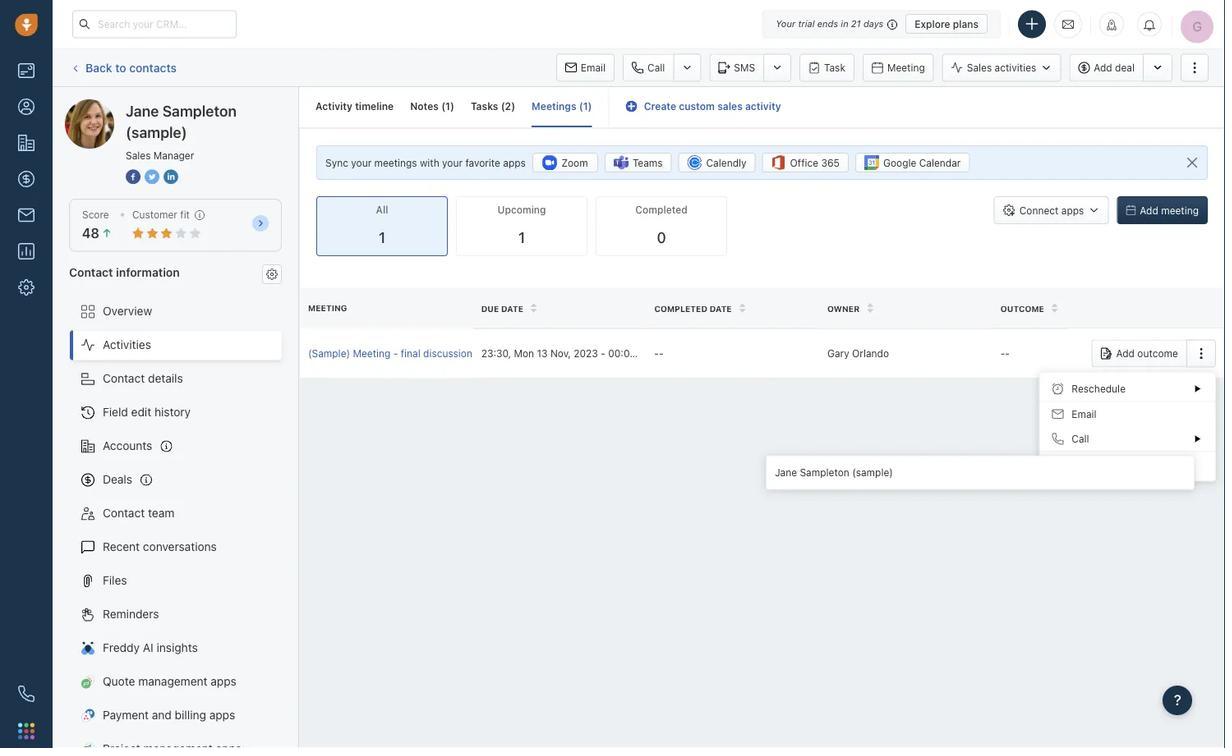 Task type: locate. For each thing, give the bounding box(es) containing it.
office 365
[[790, 157, 840, 169]]

0 horizontal spatial date
[[501, 304, 524, 313]]

0 vertical spatial call
[[648, 62, 665, 74]]

wed
[[641, 348, 662, 359]]

0 vertical spatial add
[[1094, 62, 1113, 73]]

1 horizontal spatial (
[[501, 101, 505, 112]]

your
[[351, 157, 372, 169], [442, 157, 463, 169]]

2 -- from the left
[[1001, 348, 1010, 359]]

email down reschedule
[[1072, 409, 1097, 420]]

nov, right 15
[[678, 348, 699, 359]]

phone image
[[18, 686, 35, 703]]

insights
[[157, 641, 198, 655]]

-- down outcome on the right
[[1001, 348, 1010, 359]]

1 horizontal spatial add
[[1117, 348, 1135, 359]]

meeting left final
[[353, 348, 391, 359]]

) for meetings ( 1 )
[[588, 101, 592, 112]]

1 vertical spatial deal
[[522, 348, 542, 359]]

customer fit
[[132, 209, 190, 221]]

apps
[[503, 157, 526, 169], [1062, 205, 1084, 216], [211, 675, 237, 689], [209, 709, 235, 722]]

tasks ( 2 )
[[471, 101, 515, 112]]

0 horizontal spatial add
[[1094, 62, 1113, 73]]

completed up 15
[[654, 304, 708, 313]]

completed up 0
[[636, 204, 688, 216]]

connect apps button
[[994, 197, 1109, 224], [994, 197, 1109, 224]]

2 horizontal spatial )
[[588, 101, 592, 112]]

quote management apps
[[103, 675, 237, 689]]

create custom sales activity
[[644, 101, 781, 112]]

3 ( from the left
[[579, 101, 583, 112]]

apps right favorite
[[503, 157, 526, 169]]

custom
[[679, 101, 715, 112]]

task
[[824, 62, 846, 74]]

add
[[1094, 62, 1113, 73], [1140, 205, 1159, 216], [1117, 348, 1135, 359]]

2 horizontal spatial add
[[1140, 205, 1159, 216]]

1 horizontal spatial 2023
[[702, 348, 726, 359]]

contact down "48"
[[69, 265, 113, 279]]

meetings
[[374, 157, 417, 169]]

2 vertical spatial add
[[1117, 348, 1135, 359]]

) right meetings
[[588, 101, 592, 112]]

about
[[475, 348, 502, 359]]

quote
[[103, 675, 135, 689]]

1
[[446, 101, 450, 112], [583, 101, 588, 112], [379, 229, 386, 247], [518, 229, 525, 247]]

meeting down explore on the top right of the page
[[887, 62, 925, 74]]

sales manager
[[126, 150, 194, 161]]

( for notes
[[441, 101, 446, 112]]

1 date from the left
[[501, 304, 524, 313]]

1 right 'notes'
[[446, 101, 450, 112]]

1 horizontal spatial your
[[442, 157, 463, 169]]

) right 'notes'
[[450, 101, 454, 112]]

1 ( from the left
[[441, 101, 446, 112]]

( right tasks
[[501, 101, 505, 112]]

)
[[450, 101, 454, 112], [511, 101, 515, 112], [588, 101, 592, 112]]

completed for completed date
[[654, 304, 708, 313]]

recent
[[103, 540, 140, 554]]

1 horizontal spatial )
[[511, 101, 515, 112]]

2 horizontal spatial jane
[[775, 467, 797, 478]]

ends
[[817, 18, 838, 29]]

apps right management
[[211, 675, 237, 689]]

sync your meetings with your favorite apps
[[325, 157, 526, 169]]

1 horizontal spatial call
[[1072, 433, 1089, 445]]

48
[[82, 226, 99, 241]]

information
[[116, 265, 180, 279]]

completed
[[636, 204, 688, 216], [654, 304, 708, 313]]

favorite
[[465, 157, 500, 169]]

6 - from the left
[[1005, 348, 1010, 359]]

( for meetings
[[579, 101, 583, 112]]

call button
[[1040, 427, 1215, 452]]

sms
[[734, 62, 755, 74]]

sales up facebook circled icon
[[126, 150, 151, 161]]

2 ) from the left
[[511, 101, 515, 112]]

owner
[[828, 304, 860, 313]]

1 2023 from the left
[[574, 348, 598, 359]]

your right sync
[[351, 157, 372, 169]]

add outcome button
[[1092, 340, 1187, 368]]

-- left 15
[[654, 348, 664, 359]]

all
[[376, 204, 388, 216]]

0 vertical spatial meeting
[[887, 62, 925, 74]]

2 your from the left
[[442, 157, 463, 169]]

0 horizontal spatial (
[[441, 101, 446, 112]]

call up create
[[648, 62, 665, 74]]

1 vertical spatial meeting
[[308, 303, 347, 313]]

payment and billing apps
[[103, 709, 235, 722]]

1 vertical spatial completed
[[654, 304, 708, 313]]

notes
[[410, 101, 439, 112]]

( for tasks
[[501, 101, 505, 112]]

0 horizontal spatial sales
[[126, 150, 151, 161]]

gary orlando
[[828, 348, 889, 359]]

date
[[501, 304, 524, 313], [710, 304, 732, 313]]

1 - from the left
[[393, 348, 398, 359]]

nov, right 13 on the top
[[551, 348, 571, 359]]

0 horizontal spatial 2023
[[574, 348, 598, 359]]

2 ( from the left
[[501, 101, 505, 112]]

1 vertical spatial sales
[[126, 150, 151, 161]]

0 horizontal spatial nov,
[[551, 348, 571, 359]]

call down reschedule
[[1072, 433, 1089, 445]]

1 vertical spatial contact
[[103, 372, 145, 385]]

meeting
[[1161, 205, 1199, 216]]

freddy
[[103, 641, 140, 655]]

2 horizontal spatial (
[[579, 101, 583, 112]]

deal inside button
[[1115, 62, 1135, 73]]

2 date from the left
[[710, 304, 732, 313]]

sampleton
[[126, 99, 183, 113], [162, 102, 237, 120], [800, 467, 850, 478]]

2 horizontal spatial meeting
[[887, 62, 925, 74]]

final
[[401, 348, 421, 359]]

edit
[[131, 406, 151, 419]]

1 horizontal spatial jane
[[126, 102, 159, 120]]

reminders
[[103, 608, 159, 621]]

2023 right 15
[[702, 348, 726, 359]]

0 horizontal spatial )
[[450, 101, 454, 112]]

call button
[[623, 54, 673, 82]]

( right meetings
[[579, 101, 583, 112]]

0 vertical spatial sales
[[967, 62, 992, 73]]

1 horizontal spatial deal
[[1115, 62, 1135, 73]]

) right tasks
[[511, 101, 515, 112]]

1 vertical spatial call
[[1072, 433, 1089, 445]]

sales left activities
[[967, 62, 992, 73]]

jane sampleton (sample)
[[98, 99, 233, 113], [126, 102, 237, 141], [775, 467, 893, 478]]

add for add deal
[[1094, 62, 1113, 73]]

1 horizontal spatial --
[[1001, 348, 1010, 359]]

due
[[481, 304, 499, 313]]

tasks
[[471, 101, 498, 112]]

mng settings image
[[266, 269, 278, 280]]

1 vertical spatial add
[[1140, 205, 1159, 216]]

2 2023 from the left
[[702, 348, 726, 359]]

back to contacts link
[[69, 55, 178, 81]]

0 vertical spatial completed
[[636, 204, 688, 216]]

1 horizontal spatial nov,
[[678, 348, 699, 359]]

phone element
[[10, 678, 43, 711]]

meeting
[[887, 62, 925, 74], [308, 303, 347, 313], [353, 348, 391, 359]]

) for notes ( 1 )
[[450, 101, 454, 112]]

sales activities button
[[942, 54, 1069, 82], [942, 54, 1061, 82]]

0 horizontal spatial --
[[654, 348, 664, 359]]

reschedule button
[[1040, 377, 1215, 401]]

field
[[103, 406, 128, 419]]

facebook circled image
[[126, 168, 141, 185]]

1 horizontal spatial date
[[710, 304, 732, 313]]

) for tasks ( 2 )
[[511, 101, 515, 112]]

00:00,
[[608, 348, 639, 359]]

your right with
[[442, 157, 463, 169]]

0 vertical spatial deal
[[1115, 62, 1135, 73]]

add for add outcome
[[1117, 348, 1135, 359]]

plans
[[953, 18, 979, 30]]

1 horizontal spatial sales
[[967, 62, 992, 73]]

with
[[420, 157, 439, 169]]

call inside button
[[648, 62, 665, 74]]

1 vertical spatial email
[[1072, 409, 1097, 420]]

0 horizontal spatial email
[[581, 62, 606, 74]]

-
[[393, 348, 398, 359], [601, 348, 606, 359], [654, 348, 659, 359], [659, 348, 664, 359], [1001, 348, 1005, 359], [1005, 348, 1010, 359]]

- inside (sample) meeting - final discussion about the deal link
[[393, 348, 398, 359]]

google calendar
[[883, 157, 961, 169]]

(sample) meeting - final discussion about the deal link
[[308, 347, 542, 361]]

add for add meeting
[[1140, 205, 1159, 216]]

contact down activities
[[103, 372, 145, 385]]

contact up recent
[[103, 507, 145, 520]]

0 horizontal spatial meeting
[[308, 303, 347, 313]]

1 horizontal spatial meeting
[[353, 348, 391, 359]]

score
[[82, 209, 109, 221]]

meeting up (sample)
[[308, 303, 347, 313]]

0 horizontal spatial your
[[351, 157, 372, 169]]

0 horizontal spatial deal
[[522, 348, 542, 359]]

your trial ends in 21 days
[[776, 18, 884, 29]]

( right 'notes'
[[441, 101, 446, 112]]

3 ) from the left
[[588, 101, 592, 112]]

team
[[148, 507, 175, 520]]

email up 'meetings ( 1 )' at the left
[[581, 62, 606, 74]]

0 vertical spatial email
[[581, 62, 606, 74]]

0 horizontal spatial call
[[648, 62, 665, 74]]

1 ) from the left
[[450, 101, 454, 112]]

2023 left the 00:00, on the top
[[574, 348, 598, 359]]

add deal
[[1094, 62, 1135, 73]]

2 vertical spatial contact
[[103, 507, 145, 520]]

office
[[790, 157, 819, 169]]

0 vertical spatial contact
[[69, 265, 113, 279]]

gary
[[828, 348, 850, 359]]



Task type: vqa. For each thing, say whether or not it's contained in the screenshot.
"Mild orange"
no



Task type: describe. For each thing, give the bounding box(es) containing it.
calendly
[[706, 157, 747, 169]]

21
[[851, 18, 861, 29]]

add outcome
[[1117, 348, 1179, 359]]

email button
[[556, 54, 615, 82]]

sales for sales activities
[[967, 62, 992, 73]]

email inside button
[[581, 62, 606, 74]]

ai
[[143, 641, 153, 655]]

field edit history
[[103, 406, 191, 419]]

and
[[152, 709, 172, 722]]

overview
[[103, 305, 152, 318]]

mon
[[514, 348, 534, 359]]

add deal button
[[1069, 54, 1143, 82]]

1 down 'upcoming'
[[518, 229, 525, 247]]

13
[[537, 348, 548, 359]]

activity
[[745, 101, 781, 112]]

twitter circled image
[[145, 168, 159, 185]]

1 -- from the left
[[654, 348, 664, 359]]

meeting inside button
[[887, 62, 925, 74]]

(sample)
[[308, 348, 350, 359]]

deals
[[103, 473, 132, 487]]

date for due date
[[501, 304, 524, 313]]

meetings ( 1 )
[[532, 101, 592, 112]]

to
[[115, 61, 126, 74]]

contact for contact team
[[103, 507, 145, 520]]

email image
[[1063, 18, 1074, 31]]

explore plans link
[[906, 14, 988, 34]]

freddy ai insights
[[103, 641, 198, 655]]

contact team
[[103, 507, 175, 520]]

sales for sales manager
[[126, 150, 151, 161]]

2 vertical spatial meeting
[[353, 348, 391, 359]]

linkedin circled image
[[164, 168, 178, 185]]

sales
[[718, 101, 743, 112]]

teams
[[633, 157, 663, 169]]

completed for completed
[[636, 204, 688, 216]]

office 365 button
[[762, 153, 849, 173]]

Search your CRM... text field
[[72, 10, 237, 38]]

payment
[[103, 709, 149, 722]]

calendly button
[[678, 153, 756, 173]]

zoom
[[561, 157, 588, 169]]

timeline
[[355, 101, 394, 112]]

recent conversations
[[103, 540, 217, 554]]

call inside dropdown button
[[1072, 433, 1089, 445]]

apps right the billing
[[209, 709, 235, 722]]

48 button
[[82, 226, 113, 241]]

connect
[[1020, 205, 1059, 216]]

5 - from the left
[[1001, 348, 1005, 359]]

google calendar button
[[856, 153, 970, 173]]

activity
[[316, 101, 353, 112]]

contact for contact information
[[69, 265, 113, 279]]

1 nov, from the left
[[551, 348, 571, 359]]

the
[[505, 348, 520, 359]]

sync
[[325, 157, 348, 169]]

due date
[[481, 304, 524, 313]]

accounts
[[103, 439, 152, 453]]

customer
[[132, 209, 177, 221]]

add meeting
[[1140, 205, 1199, 216]]

1 right meetings
[[583, 101, 588, 112]]

google
[[883, 157, 917, 169]]

zoom button
[[532, 153, 598, 173]]

calendar
[[919, 157, 961, 169]]

explore
[[915, 18, 951, 30]]

files
[[103, 574, 127, 588]]

outcome
[[1138, 348, 1179, 359]]

sales activities
[[967, 62, 1037, 73]]

4 - from the left
[[659, 348, 664, 359]]

activities
[[103, 338, 151, 352]]

activity timeline
[[316, 101, 394, 112]]

add meeting button
[[1117, 197, 1208, 224]]

upcoming
[[498, 204, 546, 216]]

activities
[[995, 62, 1037, 73]]

1 vertical spatial (sample)
[[126, 123, 187, 141]]

create custom sales activity link
[[626, 101, 781, 112]]

apps right "connect"
[[1062, 205, 1084, 216]]

23:30, mon 13 nov, 2023 - 00:00, wed 15 nov, 2023
[[481, 348, 726, 359]]

fit
[[180, 209, 190, 221]]

contacts
[[129, 61, 177, 74]]

your
[[776, 18, 796, 29]]

365
[[821, 157, 840, 169]]

2 nov, from the left
[[678, 348, 699, 359]]

2 vertical spatial (sample)
[[852, 467, 893, 478]]

history
[[154, 406, 191, 419]]

0
[[657, 229, 666, 247]]

management
[[138, 675, 208, 689]]

back to contacts
[[85, 61, 177, 74]]

3 - from the left
[[654, 348, 659, 359]]

outcome
[[1001, 304, 1044, 313]]

0 vertical spatial (sample)
[[186, 99, 233, 113]]

create
[[644, 101, 676, 112]]

discussion
[[423, 348, 472, 359]]

trial
[[798, 18, 815, 29]]

days
[[864, 18, 884, 29]]

date for completed date
[[710, 304, 732, 313]]

notes ( 1 )
[[410, 101, 454, 112]]

manager
[[154, 150, 194, 161]]

0 horizontal spatial jane
[[98, 99, 123, 113]]

explore plans
[[915, 18, 979, 30]]

1 down all
[[379, 229, 386, 247]]

freshworks switcher image
[[18, 723, 35, 740]]

2 - from the left
[[601, 348, 606, 359]]

15
[[665, 348, 676, 359]]

contact for contact details
[[103, 372, 145, 385]]

1 horizontal spatial email
[[1072, 409, 1097, 420]]

2
[[505, 101, 511, 112]]

orlando
[[852, 348, 889, 359]]

billing
[[175, 709, 206, 722]]

1 your from the left
[[351, 157, 372, 169]]

sms button
[[710, 54, 764, 82]]



